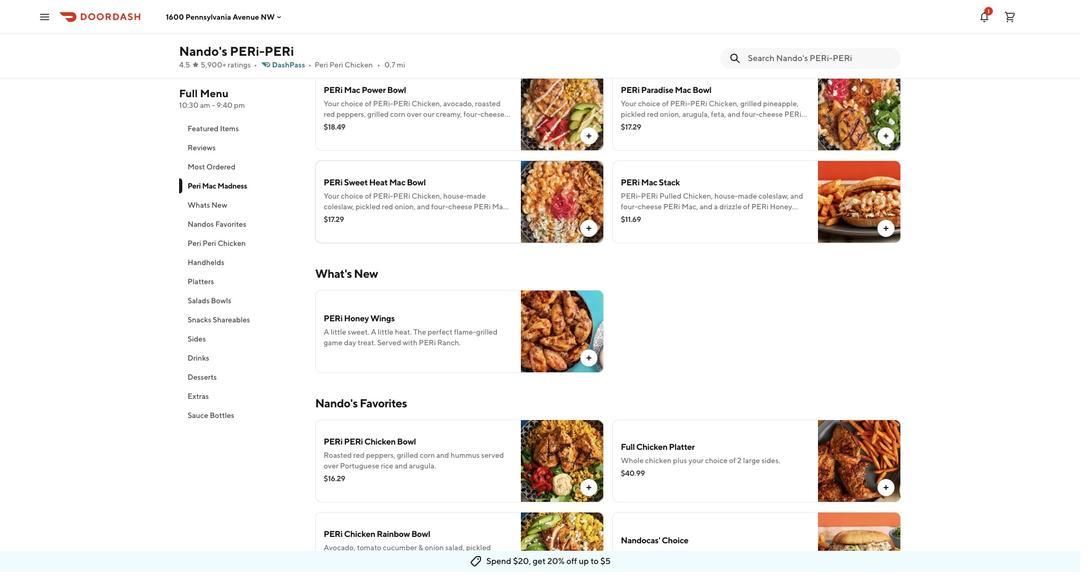 Task type: vqa. For each thing, say whether or not it's contained in the screenshot.


Task type: describe. For each thing, give the bounding box(es) containing it.
and inside peri paradise mac bowl your choice of peri-peri chicken, grilled pineapple, pickled red onion, arugula, feta, and four-cheese peri mac, finished with a lemon & herb peri-peri drizzle.
[[728, 110, 741, 119]]

9:40
[[217, 101, 233, 110]]

and inside nandocas' choice a butterflied peri-peri chicken breast served on garlic bread, and topped with our house-made coleslaw.
[[644, 561, 657, 570]]

peri honey wings image
[[521, 290, 604, 373]]

a for peri chicken rainbow bowl
[[478, 565, 482, 573]]

open menu image
[[38, 10, 51, 23]]

a inside peri mac stack peri-peri pulled chicken, house-made coleslaw, and four-cheese peri mac, and a drizzle of peri honey sandwiched between our buttery garlic bread.  be sure to grab extra napkins!
[[714, 203, 718, 211]]

made inside peri mac stack peri-peri pulled chicken, house-made coleslaw, and four-cheese peri mac, and a drizzle of peri honey sandwiched between our buttery garlic bread.  be sure to grab extra napkins!
[[738, 192, 757, 200]]

grab
[[630, 224, 645, 232]]

$5
[[601, 557, 611, 567]]

peri mac power bowl your choice of peri-peri chicken, avocado, roasted red peppers, grilled corn over our creamy, four-cheese peri mac, finished with a peri ranch drizzle.
[[324, 85, 505, 129]]

pickled inside peri paradise mac bowl your choice of peri-peri chicken, grilled pineapple, pickled red onion, arugula, feta, and four-cheese peri mac, finished with a lemon & herb peri-peri drizzle.
[[621, 110, 646, 119]]

heat.
[[395, 328, 412, 337]]

four- inside "peri sweet heat mac bowl your choice of peri-peri chicken, house-made coleslaw, pickled red onion, and four-cheese peri mac, finished with a peri honey drizzle."
[[431, 203, 448, 211]]

of inside "peri sweet heat mac bowl your choice of peri-peri chicken, house-made coleslaw, pickled red onion, and four-cheese peri mac, finished with a peri honey drizzle."
[[365, 192, 372, 200]]

between
[[663, 213, 693, 222]]

3 • from the left
[[377, 61, 380, 69]]

peri peri chicken bowl image
[[521, 420, 604, 503]]

chicken inside the full chicken platter whole chicken plus your choice of 2 large sides. $40.99
[[637, 442, 668, 453]]

cheese inside "peri sweet heat mac bowl your choice of peri-peri chicken, house-made coleslaw, pickled red onion, and four-cheese peri mac, finished with a peri honey drizzle."
[[448, 203, 472, 211]]

platters button
[[179, 272, 303, 291]]

1600 pennsylvania avenue nw button
[[166, 12, 283, 21]]

hummus,
[[364, 555, 395, 563]]

corn inside the peri peri chicken bowl roasted red peppers, grilled corn and hummus served over portuguese rice and arugula. $16.29
[[420, 451, 435, 460]]

mac inside "peri sweet heat mac bowl your choice of peri-peri chicken, house-made coleslaw, pickled red onion, and four-cheese peri mac, finished with a peri honey drizzle."
[[389, 178, 406, 188]]

rice inside peri chicken rainbow bowl avocado, tomato cucumber & onion salad, pickled cauliflower, hummus, feta, and superseed crunch, served over portuguese rice and finished with a lem
[[405, 565, 418, 573]]

breast
[[733, 550, 754, 559]]

chicken, inside peri mac stack peri-peri pulled chicken, house-made coleslaw, and four-cheese peri mac, and a drizzle of peri honey sandwiched between our buttery garlic bread.  be sure to grab extra napkins!
[[683, 192, 713, 200]]

of inside the full chicken platter whole chicken plus your choice of 2 large sides. $40.99
[[729, 457, 736, 465]]

sides
[[188, 335, 206, 344]]

1 little from the left
[[331, 328, 346, 337]]

your
[[689, 457, 704, 465]]

honey inside "peri sweet heat mac bowl your choice of peri-peri chicken, house-made coleslaw, pickled red onion, and four-cheese peri mac, finished with a peri honey drizzle."
[[392, 213, 415, 222]]

extras button
[[179, 387, 303, 406]]

nando's peri-peri
[[179, 44, 294, 58]]

chicken, inside "peri sweet heat mac bowl your choice of peri-peri chicken, house-made coleslaw, pickled red onion, and four-cheese peri mac, finished with a peri honey drizzle."
[[412, 192, 442, 200]]

$17.29 for peri paradise mac bowl
[[621, 123, 641, 131]]

peri paradise mac bowl image
[[818, 68, 901, 151]]

over inside peri chicken rainbow bowl avocado, tomato cucumber & onion salad, pickled cauliflower, hummus, feta, and superseed crunch, served over portuguese rice and finished with a lem
[[348, 565, 363, 573]]

reviews button
[[179, 138, 303, 157]]

whats new
[[188, 201, 227, 210]]

arugula,
[[683, 110, 710, 119]]

mac, inside "peri sweet heat mac bowl your choice of peri-peri chicken, house-made coleslaw, pickled red onion, and four-cheese peri mac, finished with a peri honey drizzle."
[[492, 203, 509, 211]]

mac for stack
[[641, 178, 658, 188]]

$18.49
[[324, 123, 346, 131]]

grilled inside peri honey wings a little sweet. a little heat. the perfect flame-grilled game day treat.  served with peri ranch.
[[476, 328, 498, 337]]

honey inside peri honey wings a little sweet. a little heat. the perfect flame-grilled game day treat.  served with peri ranch.
[[344, 314, 369, 324]]

made inside nandocas' choice a butterflied peri-peri chicken breast served on garlic bread, and topped with our house-made coleslaw.
[[737, 561, 756, 570]]

shareables
[[213, 316, 250, 324]]

mac, inside peri mac stack peri-peri pulled chicken, house-made coleslaw, and four-cheese peri mac, and a drizzle of peri honey sandwiched between our buttery garlic bread.  be sure to grab extra napkins!
[[682, 203, 699, 211]]

platters
[[188, 278, 214, 286]]

with inside peri honey wings a little sweet. a little heat. the perfect flame-grilled game day treat.  served with peri ranch.
[[403, 339, 418, 347]]

avocado,
[[443, 99, 474, 108]]

mac, inside peri mac power bowl your choice of peri-peri chicken, avocado, roasted red peppers, grilled corn over our creamy, four-cheese peri mac, finished with a peri ranch drizzle.
[[342, 121, 359, 129]]

& inside peri paradise mac bowl your choice of peri-peri chicken, grilled pineapple, pickled red onion, arugula, feta, and four-cheese peri mac, finished with a lemon & herb peri-peri drizzle.
[[714, 121, 719, 129]]

served
[[377, 339, 401, 347]]

finished inside peri mac power bowl your choice of peri-peri chicken, avocado, roasted red peppers, grilled corn over our creamy, four-cheese peri mac, finished with a peri ranch drizzle.
[[360, 121, 387, 129]]

items
[[220, 124, 239, 133]]

handhelds button
[[179, 253, 303, 272]]

bowl for rainbow
[[412, 530, 430, 540]]

mac, inside peri paradise mac bowl your choice of peri-peri chicken, grilled pineapple, pickled red onion, arugula, feta, and four-cheese peri mac, finished with a lemon & herb peri-peri drizzle.
[[621, 121, 638, 129]]

& inside peri chicken rainbow bowl avocado, tomato cucumber & onion salad, pickled cauliflower, hummus, feta, and superseed crunch, served over portuguese rice and finished with a lem
[[419, 544, 423, 553]]

platter
[[669, 442, 695, 453]]

snacks
[[188, 316, 211, 324]]

of inside peri paradise mac bowl your choice of peri-peri chicken, grilled pineapple, pickled red onion, arugula, feta, and four-cheese peri mac, finished with a lemon & herb peri-peri drizzle.
[[662, 99, 669, 108]]

treat.
[[358, 339, 376, 347]]

peri- inside peri mac power bowl your choice of peri-peri chicken, avocado, roasted red peppers, grilled corn over our creamy, four-cheese peri mac, finished with a peri ranch drizzle.
[[373, 99, 393, 108]]

5,900+
[[201, 61, 226, 69]]

power
[[362, 85, 386, 95]]

lemon
[[689, 121, 713, 129]]

cheese inside peri mac power bowl your choice of peri-peri chicken, avocado, roasted red peppers, grilled corn over our creamy, four-cheese peri mac, finished with a peri ranch drizzle.
[[481, 110, 505, 119]]

drizzle. inside peri mac power bowl your choice of peri-peri chicken, avocado, roasted red peppers, grilled corn over our creamy, four-cheese peri mac, finished with a peri ranch drizzle.
[[452, 121, 476, 129]]

salads bowls
[[188, 297, 231, 305]]

mac inside peri paradise mac bowl your choice of peri-peri chicken, grilled pineapple, pickled red onion, arugula, feta, and four-cheese peri mac, finished with a lemon & herb peri-peri drizzle.
[[675, 85, 691, 95]]

full chicken platter image
[[818, 420, 901, 503]]

add item to cart image for peri paradise mac bowl
[[882, 132, 891, 140]]

garlic inside peri mac stack peri-peri pulled chicken, house-made coleslaw, and four-cheese peri mac, and a drizzle of peri honey sandwiched between our buttery garlic bread.  be sure to grab extra napkins!
[[734, 213, 752, 222]]

bread,
[[621, 561, 643, 570]]

pm
[[234, 101, 245, 110]]

napkins!
[[665, 224, 694, 232]]

grilled inside peri mac power bowl your choice of peri-peri chicken, avocado, roasted red peppers, grilled corn over our creamy, four-cheese peri mac, finished with a peri ranch drizzle.
[[368, 110, 389, 119]]

ranch
[[429, 121, 450, 129]]

grilled inside peri paradise mac bowl your choice of peri-peri chicken, grilled pineapple, pickled red onion, arugula, feta, and four-cheese peri mac, finished with a lemon & herb peri-peri drizzle.
[[741, 99, 762, 108]]

bowls
[[211, 297, 231, 305]]

spend
[[487, 557, 512, 567]]

choice inside the full chicken platter whole chicken plus your choice of 2 large sides. $40.99
[[705, 457, 728, 465]]

feta, inside peri chicken rainbow bowl avocado, tomato cucumber & onion salad, pickled cauliflower, hummus, feta, and superseed crunch, served over portuguese rice and finished with a lem
[[396, 555, 411, 563]]

bowl for mac
[[693, 85, 712, 95]]

peri mac power bowl image
[[521, 68, 604, 151]]

mac for power
[[344, 85, 360, 95]]

pickled inside "peri sweet heat mac bowl your choice of peri-peri chicken, house-made coleslaw, pickled red onion, and four-cheese peri mac, finished with a peri honey drizzle."
[[356, 203, 381, 211]]

1
[[988, 8, 990, 14]]

cauliflower,
[[324, 555, 362, 563]]

0 horizontal spatial a
[[324, 328, 329, 337]]

dashpass •
[[272, 61, 312, 69]]

hummus
[[451, 451, 480, 460]]

of inside peri mac stack peri-peri pulled chicken, house-made coleslaw, and four-cheese peri mac, and a drizzle of peri honey sandwiched between our buttery garlic bread.  be sure to grab extra napkins!
[[743, 203, 750, 211]]

roasted
[[324, 451, 352, 460]]

finished for peri paradise mac bowl
[[639, 121, 666, 129]]

roasted
[[475, 99, 501, 108]]

nandocas'
[[621, 536, 661, 546]]

four- inside peri mac stack peri-peri pulled chicken, house-made coleslaw, and four-cheese peri mac, and a drizzle of peri honey sandwiched between our buttery garlic bread.  be sure to grab extra napkins!
[[621, 203, 638, 211]]

whole
[[621, 457, 644, 465]]

peri- right herb
[[739, 121, 759, 129]]

served inside the peri peri chicken bowl roasted red peppers, grilled corn and hummus served over portuguese rice and arugula. $16.29
[[481, 451, 504, 460]]

desserts
[[188, 373, 217, 382]]

arugula.
[[409, 462, 436, 471]]

featured items
[[188, 124, 239, 133]]

peri peri chicken bowl roasted red peppers, grilled corn and hummus served over portuguese rice and arugula. $16.29
[[324, 437, 504, 483]]

featured
[[188, 124, 219, 133]]

garlic inside nandocas' choice a butterflied peri-peri chicken breast served on garlic bread, and topped with our house-made coleslaw.
[[790, 550, 808, 559]]

most ordered button
[[179, 157, 303, 177]]

chicken, inside peri paradise mac bowl your choice of peri-peri chicken, grilled pineapple, pickled red onion, arugula, feta, and four-cheese peri mac, finished with a lemon & herb peri-peri drizzle.
[[709, 99, 739, 108]]

add item to cart image for full chicken platter
[[882, 484, 891, 492]]

your for peri paradise mac bowl
[[621, 99, 637, 108]]

be
[[777, 213, 786, 222]]

peri chicken rainbow bowl avocado, tomato cucumber & onion salad, pickled cauliflower, hummus, feta, and superseed crunch, served over portuguese rice and finished with a lem
[[324, 530, 507, 573]]

reviews
[[188, 144, 216, 152]]

peri- up ratings
[[230, 44, 265, 58]]

salad,
[[446, 544, 465, 553]]

day
[[344, 339, 356, 347]]

desserts button
[[179, 368, 303, 387]]

honey inside peri mac stack peri-peri pulled chicken, house-made coleslaw, and four-cheese peri mac, and a drizzle of peri honey sandwiched between our buttery garlic bread.  be sure to grab extra napkins!
[[770, 203, 793, 211]]

herb
[[720, 121, 737, 129]]

dashpass
[[272, 61, 305, 69]]

a for peri sweet heat mac bowl
[[368, 213, 372, 222]]

coleslaw, inside "peri sweet heat mac bowl your choice of peri-peri chicken, house-made coleslaw, pickled red onion, and four-cheese peri mac, finished with a peri honey drizzle."
[[324, 203, 354, 211]]

bottles
[[210, 412, 234, 420]]

peri- inside peri mac stack peri-peri pulled chicken, house-made coleslaw, and four-cheese peri mac, and a drizzle of peri honey sandwiched between our buttery garlic bread.  be sure to grab extra napkins!
[[621, 192, 641, 200]]

house- inside nandocas' choice a butterflied peri-peri chicken breast served on garlic bread, and topped with our house-made coleslaw.
[[714, 561, 737, 570]]

over inside the peri peri chicken bowl roasted red peppers, grilled corn and hummus served over portuguese rice and arugula. $16.29
[[324, 462, 339, 471]]

choice
[[662, 536, 689, 546]]

feta, inside peri paradise mac bowl your choice of peri-peri chicken, grilled pineapple, pickled red onion, arugula, feta, and four-cheese peri mac, finished with a lemon & herb peri-peri drizzle.
[[711, 110, 727, 119]]

peri for peri peri chicken
[[188, 239, 201, 248]]

red inside "peri sweet heat mac bowl your choice of peri-peri chicken, house-made coleslaw, pickled red onion, and four-cheese peri mac, finished with a peri honey drizzle."
[[382, 203, 393, 211]]

peri peri chicken button
[[179, 234, 303, 253]]

peri inside nandocas' choice a butterflied peri-peri chicken breast served on garlic bread, and topped with our house-made coleslaw.
[[686, 550, 703, 559]]

peri peri chicken
[[188, 239, 246, 248]]

am
[[200, 101, 210, 110]]

chicken inside the full chicken platter whole chicken plus your choice of 2 large sides. $40.99
[[645, 457, 672, 465]]

served inside nandocas' choice a butterflied peri-peri chicken breast served on garlic bread, and topped with our house-made coleslaw.
[[755, 550, 778, 559]]

most
[[188, 163, 205, 171]]

of inside peri mac power bowl your choice of peri-peri chicken, avocado, roasted red peppers, grilled corn over our creamy, four-cheese peri mac, finished with a peri ranch drizzle.
[[365, 99, 372, 108]]

add item to cart image for stack
[[882, 224, 891, 233]]

stack
[[659, 178, 680, 188]]

peri paradise mac bowl your choice of peri-peri chicken, grilled pineapple, pickled red onion, arugula, feta, and four-cheese peri mac, finished with a lemon & herb peri-peri drizzle.
[[621, 85, 802, 129]]

with inside peri chicken rainbow bowl avocado, tomato cucumber & onion salad, pickled cauliflower, hummus, feta, and superseed crunch, served over portuguese rice and finished with a lem
[[462, 565, 477, 573]]

chicken inside nandocas' choice a butterflied peri-peri chicken breast served on garlic bread, and topped with our house-made coleslaw.
[[705, 550, 731, 559]]

perfect
[[428, 328, 453, 337]]

whats
[[188, 201, 210, 210]]

20%
[[548, 557, 565, 567]]

spend $20, get 20% off up to $5
[[487, 557, 611, 567]]

4.5
[[179, 61, 190, 69]]

pineapple,
[[764, 99, 799, 108]]

nandos favorites
[[188, 220, 246, 229]]

peri- inside "peri sweet heat mac bowl your choice of peri-peri chicken, house-made coleslaw, pickled red onion, and four-cheese peri mac, finished with a peri honey drizzle."
[[373, 192, 393, 200]]

house- inside peri mac stack peri-peri pulled chicken, house-made coleslaw, and four-cheese peri mac, and a drizzle of peri honey sandwiched between our buttery garlic bread.  be sure to grab extra napkins!
[[715, 192, 738, 200]]

your inside "peri sweet heat mac bowl your choice of peri-peri chicken, house-made coleslaw, pickled red onion, and four-cheese peri mac, finished with a peri honey drizzle."
[[324, 192, 339, 200]]

onion
[[425, 544, 444, 553]]



Task type: locate. For each thing, give the bounding box(es) containing it.
mac right heat
[[389, 178, 406, 188]]

0 vertical spatial honey
[[770, 203, 793, 211]]

0 vertical spatial full
[[179, 87, 198, 99]]

pickled down heat
[[356, 203, 381, 211]]

our inside nandocas' choice a butterflied peri-peri chicken breast served on garlic bread, and topped with our house-made coleslaw.
[[701, 561, 712, 570]]

coleslaw, up be
[[759, 192, 789, 200]]

mac inside peri mac stack peri-peri pulled chicken, house-made coleslaw, and four-cheese peri mac, and a drizzle of peri honey sandwiched between our buttery garlic bread.  be sure to grab extra napkins!
[[641, 178, 658, 188]]

choice down paradise in the top of the page
[[638, 99, 661, 108]]

1 horizontal spatial &
[[714, 121, 719, 129]]

new for what's new
[[354, 267, 378, 281]]

1 vertical spatial favorites
[[360, 397, 407, 411]]

a down crunch,
[[478, 565, 482, 573]]

choice inside peri paradise mac bowl your choice of peri-peri chicken, grilled pineapple, pickled red onion, arugula, feta, and four-cheese peri mac, finished with a lemon & herb peri-peri drizzle.
[[638, 99, 661, 108]]

2 vertical spatial pickled
[[466, 544, 491, 553]]

1 horizontal spatial pickled
[[466, 544, 491, 553]]

new for whats new
[[212, 201, 227, 210]]

0 vertical spatial favorites
[[215, 220, 246, 229]]

2 vertical spatial over
[[348, 565, 363, 573]]

cheese inside peri paradise mac bowl your choice of peri-peri chicken, grilled pineapple, pickled red onion, arugula, feta, and four-cheese peri mac, finished with a lemon & herb peri-peri drizzle.
[[759, 110, 783, 119]]

2 horizontal spatial a
[[621, 550, 627, 559]]

peri for peri peri chicken • 0.7 mi
[[315, 61, 328, 69]]

made inside "peri sweet heat mac bowl your choice of peri-peri chicken, house-made coleslaw, pickled red onion, and four-cheese peri mac, finished with a peri honey drizzle."
[[467, 192, 486, 200]]

handhelds
[[188, 258, 224, 267]]

favorites inside button
[[215, 220, 246, 229]]

a down heat
[[368, 213, 372, 222]]

1 horizontal spatial corn
[[420, 451, 435, 460]]

with
[[389, 121, 403, 129], [668, 121, 682, 129], [352, 213, 367, 222], [403, 339, 418, 347], [685, 561, 699, 570], [462, 565, 477, 573]]

extras
[[188, 392, 209, 401]]

bowl up arugula.
[[397, 437, 416, 447]]

peri for peri mac madness
[[188, 182, 201, 190]]

a for peri paradise mac bowl
[[684, 121, 688, 129]]

0 vertical spatial peppers,
[[337, 110, 366, 119]]

four- inside peri paradise mac bowl your choice of peri-peri chicken, grilled pineapple, pickled red onion, arugula, feta, and four-cheese peri mac, finished with a lemon & herb peri-peri drizzle.
[[742, 110, 759, 119]]

pennsylvania
[[186, 12, 231, 21]]

0 horizontal spatial favorites
[[215, 220, 246, 229]]

0 horizontal spatial onion,
[[395, 203, 416, 211]]

served inside peri chicken rainbow bowl avocado, tomato cucumber & onion salad, pickled cauliflower, hummus, feta, and superseed crunch, served over portuguese rice and finished with a lem
[[324, 565, 347, 573]]

& left herb
[[714, 121, 719, 129]]

peri- down heat
[[373, 192, 393, 200]]

the
[[414, 328, 426, 337]]

with inside peri mac power bowl your choice of peri-peri chicken, avocado, roasted red peppers, grilled corn over our creamy, four-cheese peri mac, finished with a peri ranch drizzle.
[[389, 121, 403, 129]]

1 vertical spatial garlic
[[790, 550, 808, 559]]

garlic
[[734, 213, 752, 222], [790, 550, 808, 559]]

drizzle. inside peri paradise mac bowl your choice of peri-peri chicken, grilled pineapple, pickled red onion, arugula, feta, and four-cheese peri mac, finished with a lemon & herb peri-peri drizzle.
[[778, 121, 802, 129]]

2 horizontal spatial honey
[[770, 203, 793, 211]]

a inside peri mac power bowl your choice of peri-peri chicken, avocado, roasted red peppers, grilled corn over our creamy, four-cheese peri mac, finished with a peri ranch drizzle.
[[405, 121, 409, 129]]

with inside "peri sweet heat mac bowl your choice of peri-peri chicken, house-made coleslaw, pickled red onion, and four-cheese peri mac, finished with a peri honey drizzle."
[[352, 213, 367, 222]]

peppers, right roasted
[[366, 451, 396, 460]]

bowl right heat
[[407, 178, 426, 188]]

portuguese inside the peri peri chicken bowl roasted red peppers, grilled corn and hummus served over portuguese rice and arugula. $16.29
[[340, 462, 379, 471]]

bowl inside peri chicken rainbow bowl avocado, tomato cucumber & onion salad, pickled cauliflower, hummus, feta, and superseed crunch, served over portuguese rice and finished with a lem
[[412, 530, 430, 540]]

1 vertical spatial corn
[[420, 451, 435, 460]]

served right hummus at the bottom of the page
[[481, 451, 504, 460]]

buttery
[[707, 213, 732, 222]]

drizzle.
[[452, 121, 476, 129], [778, 121, 802, 129], [416, 213, 440, 222]]

Item Search search field
[[748, 53, 893, 64]]

peri mac stack image
[[818, 161, 901, 244]]

0 vertical spatial our
[[423, 110, 435, 119]]

mi
[[397, 61, 405, 69]]

made
[[467, 192, 486, 200], [738, 192, 757, 200], [737, 561, 756, 570]]

coleslaw,
[[759, 192, 789, 200], [324, 203, 354, 211]]

chicken up "tomato"
[[344, 530, 375, 540]]

0 horizontal spatial nando's
[[179, 44, 227, 58]]

chicken up whole
[[637, 442, 668, 453]]

little up game
[[331, 328, 346, 337]]

salads
[[188, 297, 210, 305]]

bowl for chicken
[[397, 437, 416, 447]]

1600
[[166, 12, 184, 21]]

chicken up the power
[[345, 61, 373, 69]]

with right "topped"
[[685, 561, 699, 570]]

0 vertical spatial &
[[714, 121, 719, 129]]

bowl inside "peri sweet heat mac bowl your choice of peri-peri chicken, house-made coleslaw, pickled red onion, and four-cheese peri mac, finished with a peri honey drizzle."
[[407, 178, 426, 188]]

new inside button
[[212, 201, 227, 210]]

0 horizontal spatial served
[[324, 565, 347, 573]]

0 horizontal spatial honey
[[344, 314, 369, 324]]

0 vertical spatial served
[[481, 451, 504, 460]]

a inside nandocas' choice a butterflied peri-peri chicken breast served on garlic bread, and topped with our house-made coleslaw.
[[621, 550, 627, 559]]

bowl up arugula,
[[693, 85, 712, 95]]

ranch.
[[438, 339, 461, 347]]

most ordered
[[188, 163, 236, 171]]

1 horizontal spatial feta,
[[711, 110, 727, 119]]

madness
[[218, 182, 247, 190]]

1 horizontal spatial rice
[[405, 565, 418, 573]]

red up $18.49
[[324, 110, 335, 119]]

$16.29
[[324, 475, 345, 483]]

0 horizontal spatial &
[[419, 544, 423, 553]]

0 horizontal spatial garlic
[[734, 213, 752, 222]]

bowl right the power
[[387, 85, 406, 95]]

peri inside peri chicken rainbow bowl avocado, tomato cucumber & onion salad, pickled cauliflower, hummus, feta, and superseed crunch, served over portuguese rice and finished with a lem
[[324, 530, 343, 540]]

our inside peri mac stack peri-peri pulled chicken, house-made coleslaw, and four-cheese peri mac, and a drizzle of peri honey sandwiched between our buttery garlic bread.  be sure to grab extra napkins!
[[694, 213, 706, 222]]

red right roasted
[[353, 451, 365, 460]]

0 vertical spatial garlic
[[734, 213, 752, 222]]

0 horizontal spatial new
[[212, 201, 227, 210]]

1 vertical spatial new
[[354, 267, 378, 281]]

favorites for nando's favorites
[[360, 397, 407, 411]]

feta, up herb
[[711, 110, 727, 119]]

0 vertical spatial over
[[407, 110, 422, 119]]

1 horizontal spatial nando's
[[315, 397, 358, 411]]

add item to cart image for power
[[585, 132, 593, 140]]

pickled up crunch,
[[466, 544, 491, 553]]

finished inside "peri sweet heat mac bowl your choice of peri-peri chicken, house-made coleslaw, pickled red onion, and four-cheese peri mac, finished with a peri honey drizzle."
[[324, 213, 351, 222]]

drizzle
[[720, 203, 742, 211]]

1 horizontal spatial onion,
[[660, 110, 681, 119]]

2 horizontal spatial served
[[755, 550, 778, 559]]

a inside peri chicken rainbow bowl avocado, tomato cucumber & onion salad, pickled cauliflower, hummus, feta, and superseed crunch, served over portuguese rice and finished with a lem
[[478, 565, 482, 573]]

little up served
[[378, 328, 394, 337]]

red inside peri mac power bowl your choice of peri-peri chicken, avocado, roasted red peppers, grilled corn over our creamy, four-cheese peri mac, finished with a peri ranch drizzle.
[[324, 110, 335, 119]]

• right dashpass
[[308, 61, 312, 69]]

served down cauliflower, at the left bottom of page
[[324, 565, 347, 573]]

bowl up the onion
[[412, 530, 430, 540]]

1 horizontal spatial served
[[481, 451, 504, 460]]

finished down sweet on the top left
[[324, 213, 351, 222]]

choice inside peri mac power bowl your choice of peri-peri chicken, avocado, roasted red peppers, grilled corn over our creamy, four-cheese peri mac, finished with a peri ranch drizzle.
[[341, 99, 363, 108]]

of down the power
[[365, 99, 372, 108]]

sides.
[[762, 457, 781, 465]]

onion,
[[660, 110, 681, 119], [395, 203, 416, 211]]

mac,
[[342, 121, 359, 129], [621, 121, 638, 129], [492, 203, 509, 211], [682, 203, 699, 211]]

1 horizontal spatial full
[[621, 442, 635, 453]]

0 vertical spatial nando's
[[179, 44, 227, 58]]

1 vertical spatial full
[[621, 442, 635, 453]]

what's
[[315, 267, 352, 281]]

red inside peri paradise mac bowl your choice of peri-peri chicken, grilled pineapple, pickled red onion, arugula, feta, and four-cheese peri mac, finished with a lemon & herb peri-peri drizzle.
[[647, 110, 659, 119]]

nando's for nando's favorites
[[315, 397, 358, 411]]

10:30
[[179, 101, 199, 110]]

bowl inside peri paradise mac bowl your choice of peri-peri chicken, grilled pineapple, pickled red onion, arugula, feta, and four-cheese peri mac, finished with a lemon & herb peri-peri drizzle.
[[693, 85, 712, 95]]

2 horizontal spatial •
[[377, 61, 380, 69]]

peppers, inside the peri peri chicken bowl roasted red peppers, grilled corn and hummus served over portuguese rice and arugula. $16.29
[[366, 451, 396, 460]]

0 vertical spatial onion,
[[660, 110, 681, 119]]

1600 pennsylvania avenue nw
[[166, 12, 275, 21]]

onion, inside peri paradise mac bowl your choice of peri-peri chicken, grilled pineapple, pickled red onion, arugula, feta, and four-cheese peri mac, finished with a lemon & herb peri-peri drizzle.
[[660, 110, 681, 119]]

1 horizontal spatial over
[[348, 565, 363, 573]]

1 horizontal spatial chicken
[[705, 550, 731, 559]]

• right ratings
[[254, 61, 257, 69]]

corn down mi at the left
[[390, 110, 405, 119]]

2 horizontal spatial pickled
[[621, 110, 646, 119]]

new down peri mac madness
[[212, 201, 227, 210]]

notification bell image
[[978, 10, 991, 23]]

nandocas' choice image
[[818, 513, 901, 573]]

chicken left plus
[[645, 457, 672, 465]]

1 vertical spatial feta,
[[396, 555, 411, 563]]

a down arugula,
[[684, 121, 688, 129]]

add item to cart image
[[882, 132, 891, 140], [882, 484, 891, 492]]

0 horizontal spatial drizzle.
[[416, 213, 440, 222]]

peri- up arugula,
[[671, 99, 691, 108]]

1 vertical spatial nando's
[[315, 397, 358, 411]]

chicken for peri peri chicken • 0.7 mi
[[345, 61, 373, 69]]

0 vertical spatial coleslaw,
[[759, 192, 789, 200]]

0 vertical spatial feta,
[[711, 110, 727, 119]]

peri
[[265, 44, 294, 58], [324, 85, 343, 95], [621, 85, 640, 95], [393, 99, 410, 108], [691, 99, 708, 108], [785, 110, 802, 119], [324, 121, 341, 129], [410, 121, 427, 129], [759, 121, 776, 129], [324, 178, 343, 188], [621, 178, 640, 188], [393, 192, 410, 200], [641, 192, 658, 200], [474, 203, 491, 211], [664, 203, 681, 211], [752, 203, 769, 211], [374, 213, 391, 222], [324, 314, 343, 324], [419, 339, 436, 347], [324, 437, 343, 447], [344, 437, 363, 447], [324, 530, 343, 540], [686, 550, 703, 559]]

portuguese inside peri chicken rainbow bowl avocado, tomato cucumber & onion salad, pickled cauliflower, hummus, feta, and superseed crunch, served over portuguese rice and finished with a lem
[[364, 565, 404, 573]]

peri chicken rainbow bowl image
[[521, 513, 604, 573]]

0 horizontal spatial feta,
[[396, 555, 411, 563]]

finished inside peri chicken rainbow bowl avocado, tomato cucumber & onion salad, pickled cauliflower, hummus, feta, and superseed crunch, served over portuguese rice and finished with a lem
[[433, 565, 460, 573]]

2
[[738, 457, 742, 465]]

menu
[[200, 87, 229, 99]]

0 horizontal spatial pickled
[[356, 203, 381, 211]]

2 • from the left
[[308, 61, 312, 69]]

game
[[324, 339, 343, 347]]

finished inside peri paradise mac bowl your choice of peri-peri chicken, grilled pineapple, pickled red onion, arugula, feta, and four-cheese peri mac, finished with a lemon & herb peri-peri drizzle.
[[639, 121, 666, 129]]

a left ranch
[[405, 121, 409, 129]]

sauce bottles button
[[179, 406, 303, 425]]

mac up whats new
[[202, 182, 216, 190]]

whats new button
[[179, 196, 303, 215]]

garlic down drizzle
[[734, 213, 752, 222]]

with down sweet on the top left
[[352, 213, 367, 222]]

0 horizontal spatial •
[[254, 61, 257, 69]]

peri mac stack peri-peri pulled chicken, house-made coleslaw, and four-cheese peri mac, and a drizzle of peri honey sandwiched between our buttery garlic bread.  be sure to grab extra napkins!
[[621, 178, 804, 232]]

2 vertical spatial served
[[324, 565, 347, 573]]

with left lemon
[[668, 121, 682, 129]]

ordered
[[207, 163, 236, 171]]

of down paradise in the top of the page
[[662, 99, 669, 108]]

chicken inside peri chicken rainbow bowl avocado, tomato cucumber & onion salad, pickled cauliflower, hummus, feta, and superseed crunch, served over portuguese rice and finished with a lem
[[344, 530, 375, 540]]

a up treat.
[[371, 328, 377, 337]]

paradise
[[641, 85, 674, 95]]

chicken for peri peri chicken
[[218, 239, 246, 248]]

a up game
[[324, 328, 329, 337]]

full inside the full chicken platter whole chicken plus your choice of 2 large sides. $40.99
[[621, 442, 635, 453]]

a up buttery
[[714, 203, 718, 211]]

chicken up handhelds button
[[218, 239, 246, 248]]

$40.99
[[621, 470, 645, 478]]

wings
[[371, 314, 395, 324]]

1 horizontal spatial favorites
[[360, 397, 407, 411]]

• left 0.7
[[377, 61, 380, 69]]

1 vertical spatial over
[[324, 462, 339, 471]]

honey
[[770, 203, 793, 211], [392, 213, 415, 222], [344, 314, 369, 324]]

full for chicken
[[621, 442, 635, 453]]

with left ranch
[[389, 121, 403, 129]]

pulled
[[660, 192, 682, 200]]

1 vertical spatial honey
[[392, 213, 415, 222]]

grilled down the power
[[368, 110, 389, 119]]

1 vertical spatial served
[[755, 550, 778, 559]]

0 vertical spatial corn
[[390, 110, 405, 119]]

grilled left the pineapple,
[[741, 99, 762, 108]]

onion, inside "peri sweet heat mac bowl your choice of peri-peri chicken, house-made coleslaw, pickled red onion, and four-cheese peri mac, finished with a peri honey drizzle."
[[395, 203, 416, 211]]

0 vertical spatial pickled
[[621, 110, 646, 119]]

over down cauliflower, at the left bottom of page
[[348, 565, 363, 573]]

get
[[533, 557, 546, 567]]

full chicken platter whole chicken plus your choice of 2 large sides. $40.99
[[621, 442, 781, 478]]

grilled up arugula.
[[397, 451, 418, 460]]

new right what's
[[354, 267, 378, 281]]

choice inside "peri sweet heat mac bowl your choice of peri-peri chicken, house-made coleslaw, pickled red onion, and four-cheese peri mac, finished with a peri honey drizzle."
[[341, 192, 363, 200]]

feta, down cucumber on the left bottom
[[396, 555, 411, 563]]

grilled
[[741, 99, 762, 108], [368, 110, 389, 119], [476, 328, 498, 337], [397, 451, 418, 460]]

sauce
[[188, 412, 208, 420]]

rice left arugula.
[[381, 462, 393, 471]]

1 horizontal spatial a
[[371, 328, 377, 337]]

of right drizzle
[[743, 203, 750, 211]]

red inside the peri peri chicken bowl roasted red peppers, grilled corn and hummus served over portuguese rice and arugula. $16.29
[[353, 451, 365, 460]]

to inside peri mac stack peri-peri pulled chicken, house-made coleslaw, and four-cheese peri mac, and a drizzle of peri honey sandwiched between our buttery garlic bread.  be sure to grab extra napkins!
[[621, 224, 628, 232]]

chicken for peri peri chicken bowl roasted red peppers, grilled corn and hummus served over portuguese rice and arugula. $16.29
[[365, 437, 396, 447]]

finished down the power
[[360, 121, 387, 129]]

finished down paradise in the top of the page
[[639, 121, 666, 129]]

$11.69
[[621, 215, 641, 224]]

1 horizontal spatial drizzle.
[[452, 121, 476, 129]]

mac right paradise in the top of the page
[[675, 85, 691, 95]]

corn inside peri mac power bowl your choice of peri-peri chicken, avocado, roasted red peppers, grilled corn over our creamy, four-cheese peri mac, finished with a peri ranch drizzle.
[[390, 110, 405, 119]]

grilled inside the peri peri chicken bowl roasted red peppers, grilled corn and hummus served over portuguese rice and arugula. $16.29
[[397, 451, 418, 460]]

peri- up "topped"
[[666, 550, 686, 559]]

1 vertical spatial chicken
[[705, 550, 731, 559]]

1 horizontal spatial garlic
[[790, 550, 808, 559]]

with down 'heat.'
[[403, 339, 418, 347]]

choice down the power
[[341, 99, 363, 108]]

peppers, inside peri mac power bowl your choice of peri-peri chicken, avocado, roasted red peppers, grilled corn over our creamy, four-cheese peri mac, finished with a peri ranch drizzle.
[[337, 110, 366, 119]]

1 vertical spatial add item to cart image
[[882, 484, 891, 492]]

chicken left breast
[[705, 550, 731, 559]]

favorites for nandos favorites
[[215, 220, 246, 229]]

finished for peri chicken rainbow bowl
[[433, 565, 460, 573]]

peppers,
[[337, 110, 366, 119], [366, 451, 396, 460]]

chicken down nando's favorites
[[365, 437, 396, 447]]

snacks shareables button
[[179, 311, 303, 330]]

0 vertical spatial new
[[212, 201, 227, 210]]

of down heat
[[365, 192, 372, 200]]

chicken, inside peri mac power bowl your choice of peri-peri chicken, avocado, roasted red peppers, grilled corn over our creamy, four-cheese peri mac, finished with a peri ranch drizzle.
[[412, 99, 442, 108]]

garlic right on
[[790, 550, 808, 559]]

over
[[407, 110, 422, 119], [324, 462, 339, 471], [348, 565, 363, 573]]

over down roasted
[[324, 462, 339, 471]]

avenue
[[233, 12, 259, 21]]

a
[[405, 121, 409, 129], [684, 121, 688, 129], [714, 203, 718, 211], [368, 213, 372, 222], [478, 565, 482, 573]]

nando's for nando's peri-peri
[[179, 44, 227, 58]]

bowl
[[387, 85, 406, 95], [693, 85, 712, 95], [407, 178, 426, 188], [397, 437, 416, 447], [412, 530, 430, 540]]

0 horizontal spatial full
[[179, 87, 198, 99]]

1 add item to cart image from the top
[[882, 132, 891, 140]]

little
[[331, 328, 346, 337], [378, 328, 394, 337]]

0 horizontal spatial chicken
[[645, 457, 672, 465]]

2 vertical spatial honey
[[344, 314, 369, 324]]

0 horizontal spatial coleslaw,
[[324, 203, 354, 211]]

nando's up roasted
[[315, 397, 358, 411]]

nando's
[[179, 44, 227, 58], [315, 397, 358, 411]]

rice inside the peri peri chicken bowl roasted red peppers, grilled corn and hummus served over portuguese rice and arugula. $16.29
[[381, 462, 393, 471]]

corn up arugula.
[[420, 451, 435, 460]]

2 vertical spatial our
[[701, 561, 712, 570]]

bowl inside the peri peri chicken bowl roasted red peppers, grilled corn and hummus served over portuguese rice and arugula. $16.29
[[397, 437, 416, 447]]

nandos favorites button
[[179, 215, 303, 234]]

full for menu
[[179, 87, 198, 99]]

1 vertical spatial peppers,
[[366, 451, 396, 460]]

to right up
[[591, 557, 599, 567]]

chicken inside the peri peri chicken bowl roasted red peppers, grilled corn and hummus served over portuguese rice and arugula. $16.29
[[365, 437, 396, 447]]

0 horizontal spatial over
[[324, 462, 339, 471]]

$17.29 for peri sweet heat mac bowl
[[324, 215, 344, 224]]

red down paradise in the top of the page
[[647, 110, 659, 119]]

1 vertical spatial to
[[591, 557, 599, 567]]

over left creamy,
[[407, 110, 422, 119]]

a up bread,
[[621, 550, 627, 559]]

1 vertical spatial onion,
[[395, 203, 416, 211]]

full up whole
[[621, 442, 635, 453]]

snacks shareables
[[188, 316, 250, 324]]

nandocas' choice a butterflied peri-peri chicken breast served on garlic bread, and topped with our house-made coleslaw.
[[621, 536, 808, 570]]

2 horizontal spatial drizzle.
[[778, 121, 802, 129]]

avocado,
[[324, 544, 356, 553]]

& left the onion
[[419, 544, 423, 553]]

choice right your
[[705, 457, 728, 465]]

over inside peri mac power bowl your choice of peri-peri chicken, avocado, roasted red peppers, grilled corn over our creamy, four-cheese peri mac, finished with a peri ranch drizzle.
[[407, 110, 422, 119]]

off
[[567, 557, 577, 567]]

peri- down the power
[[373, 99, 393, 108]]

finished for peri sweet heat mac bowl
[[324, 213, 351, 222]]

to
[[621, 224, 628, 232], [591, 557, 599, 567]]

with inside peri paradise mac bowl your choice of peri-peri chicken, grilled pineapple, pickled red onion, arugula, feta, and four-cheese peri mac, finished with a lemon & herb peri-peri drizzle.
[[668, 121, 682, 129]]

1 horizontal spatial to
[[621, 224, 628, 232]]

1 horizontal spatial little
[[378, 328, 394, 337]]

mac left the power
[[344, 85, 360, 95]]

served
[[481, 451, 504, 460], [755, 550, 778, 559], [324, 565, 347, 573]]

1 vertical spatial pickled
[[356, 203, 381, 211]]

-
[[212, 101, 215, 110]]

0 horizontal spatial to
[[591, 557, 599, 567]]

1 horizontal spatial honey
[[392, 213, 415, 222]]

1 horizontal spatial coleslaw,
[[759, 192, 789, 200]]

with down crunch,
[[462, 565, 477, 573]]

portuguese down hummus,
[[364, 565, 404, 573]]

0 items, open order cart image
[[1004, 10, 1017, 23]]

with inside nandocas' choice a butterflied peri-peri chicken breast served on garlic bread, and topped with our house-made coleslaw.
[[685, 561, 699, 570]]

0 horizontal spatial rice
[[381, 462, 393, 471]]

2 horizontal spatial over
[[407, 110, 422, 119]]

2 little from the left
[[378, 328, 394, 337]]

peppers, up $18.49
[[337, 110, 366, 119]]

0.7
[[385, 61, 396, 69]]

peri mac madness
[[188, 182, 247, 190]]

your for peri mac power bowl
[[324, 99, 339, 108]]

0 vertical spatial rice
[[381, 462, 393, 471]]

1 vertical spatial rice
[[405, 565, 418, 573]]

mac inside peri mac power bowl your choice of peri-peri chicken, avocado, roasted red peppers, grilled corn over our creamy, four-cheese peri mac, finished with a peri ranch drizzle.
[[344, 85, 360, 95]]

add item to cart image for chicken
[[585, 484, 593, 492]]

0 vertical spatial to
[[621, 224, 628, 232]]

portuguese
[[340, 462, 379, 471], [364, 565, 404, 573]]

peri- up $11.69
[[621, 192, 641, 200]]

our up ranch
[[423, 110, 435, 119]]

finished down superseed on the left bottom of page
[[433, 565, 460, 573]]

full menu 10:30 am - 9:40 pm
[[179, 87, 245, 110]]

1 horizontal spatial new
[[354, 267, 378, 281]]

add item to cart image
[[585, 132, 593, 140], [585, 224, 593, 233], [882, 224, 891, 233], [585, 354, 593, 363], [585, 484, 593, 492]]

full up 10:30
[[179, 87, 198, 99]]

rice down cucumber on the left bottom
[[405, 565, 418, 573]]

1 horizontal spatial $17.29
[[621, 123, 641, 131]]

0 horizontal spatial corn
[[390, 110, 405, 119]]

our right "topped"
[[701, 561, 712, 570]]

to left grab
[[621, 224, 628, 232]]

peri peri chicken • 0.7 mi
[[315, 61, 405, 69]]

and inside "peri sweet heat mac bowl your choice of peri-peri chicken, house-made coleslaw, pickled red onion, and four-cheese peri mac, finished with a peri honey drizzle."
[[417, 203, 430, 211]]

our inside peri mac power bowl your choice of peri-peri chicken, avocado, roasted red peppers, grilled corn over our creamy, four-cheese peri mac, finished with a peri ranch drizzle.
[[423, 110, 435, 119]]

pickled inside peri chicken rainbow bowl avocado, tomato cucumber & onion salad, pickled cauliflower, hummus, feta, and superseed crunch, served over portuguese rice and finished with a lem
[[466, 544, 491, 553]]

red down heat
[[382, 203, 393, 211]]

0 vertical spatial chicken
[[645, 457, 672, 465]]

a inside "peri sweet heat mac bowl your choice of peri-peri chicken, house-made coleslaw, pickled red onion, and four-cheese peri mac, finished with a peri honey drizzle."
[[368, 213, 372, 222]]

0 horizontal spatial little
[[331, 328, 346, 337]]

2 add item to cart image from the top
[[882, 484, 891, 492]]

coleslaw, inside peri mac stack peri-peri pulled chicken, house-made coleslaw, and four-cheese peri mac, and a drizzle of peri honey sandwiched between our buttery garlic bread.  be sure to grab extra napkins!
[[759, 192, 789, 200]]

served up coleslaw.
[[755, 550, 778, 559]]

our left buttery
[[694, 213, 706, 222]]

mac for madness
[[202, 182, 216, 190]]

pickled down paradise in the top of the page
[[621, 110, 646, 119]]

peri honey wings a little sweet. a little heat. the perfect flame-grilled game day treat.  served with peri ranch.
[[324, 314, 498, 347]]

0 horizontal spatial $17.29
[[324, 215, 344, 224]]

cheese inside peri mac stack peri-peri pulled chicken, house-made coleslaw, and four-cheese peri mac, and a drizzle of peri honey sandwiched between our buttery garlic bread.  be sure to grab extra napkins!
[[638, 203, 662, 211]]

0 vertical spatial portuguese
[[340, 462, 379, 471]]

0 vertical spatial add item to cart image
[[882, 132, 891, 140]]

nando's up 5,900+
[[179, 44, 227, 58]]

nando's favorites
[[315, 397, 407, 411]]

1 vertical spatial portuguese
[[364, 565, 404, 573]]

sweet.
[[348, 328, 370, 337]]

red
[[324, 110, 335, 119], [647, 110, 659, 119], [382, 203, 393, 211], [353, 451, 365, 460]]

1 • from the left
[[254, 61, 257, 69]]

choice
[[341, 99, 363, 108], [638, 99, 661, 108], [341, 192, 363, 200], [705, 457, 728, 465]]

grilled right perfect
[[476, 328, 498, 337]]

creamy,
[[436, 110, 462, 119]]

of left 2
[[729, 457, 736, 465]]

portuguese down roasted
[[340, 462, 379, 471]]

1 vertical spatial coleslaw,
[[324, 203, 354, 211]]

coleslaw, down sweet on the top left
[[324, 203, 354, 211]]

0 vertical spatial $17.29
[[621, 123, 641, 131]]

1 vertical spatial &
[[419, 544, 423, 553]]

peri sweet heat mac bowl image
[[521, 161, 604, 244]]

house- inside "peri sweet heat mac bowl your choice of peri-peri chicken, house-made coleslaw, pickled red onion, and four-cheese peri mac, finished with a peri honey drizzle."
[[443, 192, 467, 200]]

superseed
[[427, 555, 462, 563]]

bread.
[[754, 213, 775, 222]]

coleslaw.
[[758, 561, 788, 570]]

your inside peri paradise mac bowl your choice of peri-peri chicken, grilled pineapple, pickled red onion, arugula, feta, and four-cheese peri mac, finished with a lemon & herb peri-peri drizzle.
[[621, 99, 637, 108]]

extra
[[646, 224, 664, 232]]

1 vertical spatial $17.29
[[324, 215, 344, 224]]

choice down sweet on the top left
[[341, 192, 363, 200]]

mac left stack
[[641, 178, 658, 188]]

bowl for power
[[387, 85, 406, 95]]

add item to cart image for heat
[[585, 224, 593, 233]]

peri- inside nandocas' choice a butterflied peri-peri chicken breast served on garlic bread, and topped with our house-made coleslaw.
[[666, 550, 686, 559]]

chicken inside button
[[218, 239, 246, 248]]

1 vertical spatial our
[[694, 213, 706, 222]]

four- inside peri mac power bowl your choice of peri-peri chicken, avocado, roasted red peppers, grilled corn over our creamy, four-cheese peri mac, finished with a peri ranch drizzle.
[[464, 110, 481, 119]]

1 horizontal spatial •
[[308, 61, 312, 69]]

drizzle. inside "peri sweet heat mac bowl your choice of peri-peri chicken, house-made coleslaw, pickled red onion, and four-cheese peri mac, finished with a peri honey drizzle."
[[416, 213, 440, 222]]

a inside peri paradise mac bowl your choice of peri-peri chicken, grilled pineapple, pickled red onion, arugula, feta, and four-cheese peri mac, finished with a lemon & herb peri-peri drizzle.
[[684, 121, 688, 129]]



